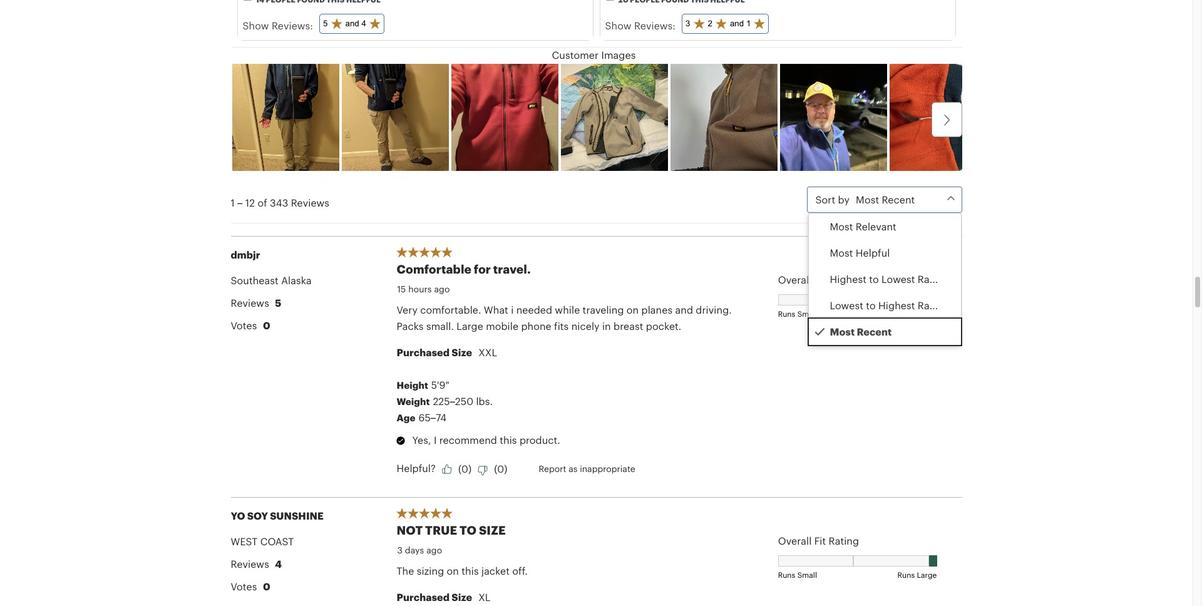 Task type: vqa. For each thing, say whether or not it's contained in the screenshot.
rightmost Show
yes



Task type: locate. For each thing, give the bounding box(es) containing it.
overall fit rating for not true to size
[[779, 535, 860, 547]]

overall
[[779, 274, 812, 286], [779, 535, 812, 547]]

0 right 6e2d45c3 5453 4298 8f0d 3720663176c5 image
[[498, 463, 504, 475]]

this left product.
[[500, 434, 517, 446]]

rating
[[829, 274, 860, 286], [829, 535, 860, 547]]

show reviews:
[[243, 19, 313, 31], [606, 19, 676, 31]]

4
[[362, 19, 366, 28]]

) left 6e2d45c3 5453 4298 8f0d 3720663176c5 image
[[469, 463, 472, 475]]

( 0 )
[[459, 463, 472, 475], [494, 463, 508, 475]]

0 vertical spatial runs small
[[779, 310, 818, 318]]

overall fit rating for comfortable for travel.
[[779, 274, 860, 286]]

size
[[452, 347, 473, 359], [452, 592, 473, 603]]

0 vertical spatial this
[[500, 434, 517, 446]]

fit for not true to size
[[815, 535, 826, 547]]

2 fit from the top
[[815, 535, 826, 547]]

1 vertical spatial 3
[[397, 545, 403, 556]]

0 horizontal spatial reviews:
[[272, 19, 313, 31]]

1 small from the top
[[798, 310, 818, 318]]

2 horizontal spatial and
[[730, 19, 744, 28]]

0 vertical spatial overall fit rating
[[779, 274, 860, 286]]

size left xl
[[452, 592, 473, 603]]

2 runs large from the top
[[898, 571, 938, 580]]

and
[[346, 19, 359, 28], [730, 19, 744, 28], [676, 304, 694, 316]]

2 rating from the top
[[829, 535, 860, 547]]

2 small from the top
[[798, 571, 818, 580]]

1 overall from the top
[[779, 274, 812, 286]]

on right sizing
[[447, 565, 459, 577]]

this
[[500, 434, 517, 446], [462, 565, 479, 577]]

( right d8c4887f dca8 44a1 801a cfe76c084647 image
[[459, 463, 462, 475]]

1 vertical spatial ago
[[427, 545, 442, 556]]

runs small
[[779, 310, 818, 318], [779, 571, 818, 580]]

runs large
[[898, 310, 938, 318], [898, 571, 938, 580]]

this left jacket
[[462, 565, 479, 577]]

ago
[[434, 284, 450, 295], [427, 545, 442, 556]]

( right 6e2d45c3 5453 4298 8f0d 3720663176c5 image
[[494, 463, 498, 475]]

and for and 1
[[730, 19, 744, 28]]

as
[[569, 463, 578, 474]]

0 horizontal spatial show reviews:
[[243, 19, 313, 31]]

0 right d8c4887f dca8 44a1 801a cfe76c084647 image
[[462, 463, 469, 475]]

large for travel.
[[918, 310, 938, 318]]

0 vertical spatial rating
[[829, 274, 860, 286]]

0 vertical spatial runs large
[[898, 310, 938, 318]]

2 overall from the top
[[779, 535, 812, 547]]

while
[[555, 304, 580, 316]]

0 horizontal spatial show
[[243, 19, 269, 31]]

days
[[405, 545, 424, 556]]

1 right 2
[[747, 19, 751, 28]]

size for true
[[452, 592, 473, 603]]

1 vertical spatial runs large
[[898, 571, 938, 580]]

ago down comfortable
[[434, 284, 450, 295]]

sizing
[[417, 565, 444, 577]]

0 vertical spatial ago
[[434, 284, 450, 295]]

0 vertical spatial purchased
[[397, 347, 450, 359]]

3 left 2
[[686, 19, 691, 28]]

d8c4887f dca8 44a1 801a cfe76c084647 image
[[442, 464, 452, 474]]

0
[[462, 463, 469, 475], [498, 463, 504, 475]]

packs
[[397, 320, 424, 332]]

1 horizontal spatial this
[[500, 434, 517, 446]]

customer
[[552, 49, 599, 61]]

1 rating from the top
[[829, 274, 860, 286]]

runs small for comfortable for travel.
[[779, 310, 818, 318]]

1 horizontal spatial 3
[[686, 19, 691, 28]]

overall for not true to size
[[779, 535, 812, 547]]

0 horizontal spatial (
[[459, 463, 462, 475]]

1 vertical spatial purchased
[[397, 592, 450, 603]]

0 horizontal spatial 0
[[462, 463, 469, 475]]

fit
[[815, 274, 826, 286], [815, 535, 826, 547]]

2 vertical spatial large
[[918, 571, 938, 580]]

0 horizontal spatial this
[[462, 565, 479, 577]]

images
[[602, 49, 636, 61]]

1 horizontal spatial (
[[494, 463, 498, 475]]

travel.
[[494, 262, 531, 276]]

0 vertical spatial overall
[[779, 274, 812, 286]]

report as inappropriate
[[539, 463, 636, 474]]

3 for 3 days ago
[[397, 545, 403, 556]]

phone
[[522, 320, 552, 332]]

large inside very comfortable. what i needed while traveling on planes and driving. packs small. large mobile phone fits nicely in breast pocket.
[[457, 320, 484, 332]]

pocket.
[[646, 320, 682, 332]]

and 1
[[730, 19, 751, 28]]

comfortable
[[397, 262, 472, 276]]

1 show from the left
[[243, 19, 269, 31]]

reviews
[[291, 197, 330, 209]]

hours
[[409, 284, 432, 295]]

large
[[918, 310, 938, 318], [457, 320, 484, 332], [918, 571, 938, 580]]

1 0 from the left
[[462, 463, 469, 475]]

1 runs large from the top
[[898, 310, 938, 318]]

overall fit rating
[[779, 274, 860, 286], [779, 535, 860, 547]]

1 overall fit rating from the top
[[779, 274, 860, 286]]

3 inside review region
[[397, 545, 403, 556]]

0 horizontal spatial and
[[346, 19, 359, 28]]

xl
[[479, 592, 491, 603]]

off.
[[513, 565, 528, 577]]

list box
[[808, 213, 962, 346]]

1 horizontal spatial show
[[606, 19, 632, 31]]

1 horizontal spatial reviews:
[[635, 19, 676, 31]]

3 left days
[[397, 545, 403, 556]]

purchased size xxl
[[397, 347, 497, 359]]

0 horizontal spatial ( 0 )
[[459, 463, 472, 475]]

0 vertical spatial on
[[627, 304, 639, 316]]

( 0 ) right d8c4887f dca8 44a1 801a cfe76c084647 image
[[459, 463, 472, 475]]

yes,
[[413, 434, 431, 446]]

purchased
[[397, 347, 450, 359], [397, 592, 450, 603]]

height 5'9" weight 225–250 lbs. age 65–74
[[397, 379, 493, 424]]

ago for not
[[427, 545, 442, 556]]

product.
[[520, 434, 561, 446]]

2 reviews: from the left
[[635, 19, 676, 31]]

1 vertical spatial size
[[452, 592, 473, 603]]

the
[[397, 565, 414, 577]]

ago for comfortable
[[434, 284, 450, 295]]

3
[[686, 19, 691, 28], [397, 545, 403, 556]]

nicely
[[572, 320, 600, 332]]

1 vertical spatial large
[[457, 320, 484, 332]]

size left xxl
[[452, 347, 473, 359]]

on up breast
[[627, 304, 639, 316]]

1 reviews: from the left
[[272, 19, 313, 31]]

2 purchased from the top
[[397, 592, 450, 603]]

helpful?
[[397, 463, 436, 474]]

small
[[798, 310, 818, 318], [798, 571, 818, 580]]

1 horizontal spatial on
[[627, 304, 639, 316]]

1 vertical spatial on
[[447, 565, 459, 577]]

show reviews: left the 5
[[243, 19, 313, 31]]

1 show reviews: from the left
[[243, 19, 313, 31]]

recommend
[[440, 434, 497, 446]]

show reviews: up the images
[[606, 19, 676, 31]]

reviews: left the 5
[[272, 19, 313, 31]]

reviews: up the images
[[635, 19, 676, 31]]

and 4
[[346, 19, 366, 28]]

2 runs small from the top
[[779, 571, 818, 580]]

small for not true to size
[[798, 571, 818, 580]]

purchased down the packs
[[397, 347, 450, 359]]

report
[[539, 463, 567, 474]]

2 ) from the left
[[504, 463, 508, 475]]

runs large for not true to size
[[898, 571, 938, 580]]

2 overall fit rating from the top
[[779, 535, 860, 547]]

0 horizontal spatial 3
[[397, 545, 403, 556]]

ago right days
[[427, 545, 442, 556]]

0 vertical spatial fit
[[815, 274, 826, 286]]

show
[[243, 19, 269, 31], [606, 19, 632, 31]]

) right 6e2d45c3 5453 4298 8f0d 3720663176c5 image
[[504, 463, 508, 475]]

1 horizontal spatial show reviews:
[[606, 19, 676, 31]]

1 horizontal spatial and
[[676, 304, 694, 316]]

1 horizontal spatial ( 0 )
[[494, 463, 508, 475]]

driving.
[[696, 304, 732, 316]]

1 runs small from the top
[[779, 310, 818, 318]]

0 vertical spatial 3
[[686, 19, 691, 28]]

1 horizontal spatial 0
[[498, 463, 504, 475]]

1 vertical spatial small
[[798, 571, 818, 580]]

(
[[459, 463, 462, 475], [494, 463, 498, 475]]

1 vertical spatial overall
[[779, 535, 812, 547]]

the sizing on this jacket off.
[[397, 565, 528, 577]]

0 vertical spatial large
[[918, 310, 938, 318]]

2 show reviews: from the left
[[606, 19, 676, 31]]

3 days ago
[[397, 545, 442, 556]]

and up pocket.
[[676, 304, 694, 316]]

1 vertical spatial rating
[[829, 535, 860, 547]]

0 vertical spatial 1
[[747, 19, 751, 28]]

0 vertical spatial size
[[452, 347, 473, 359]]

very comfortable. what i needed while traveling on planes and driving. packs small. large mobile phone fits nicely in breast pocket.
[[397, 304, 732, 332]]

purchased size xl
[[397, 592, 491, 603]]

1 vertical spatial fit
[[815, 535, 826, 547]]

1 fit from the top
[[815, 274, 826, 286]]

mobile
[[486, 320, 519, 332]]

2 show from the left
[[606, 19, 632, 31]]

purchased down sizing
[[397, 592, 450, 603]]

rating for not true to size
[[829, 535, 860, 547]]

1 vertical spatial overall fit rating
[[779, 535, 860, 547]]

6e2d45c3 5453 4298 8f0d 3720663176c5 image
[[478, 466, 488, 476]]

)
[[469, 463, 472, 475], [504, 463, 508, 475]]

1 vertical spatial this
[[462, 565, 479, 577]]

runs
[[779, 310, 796, 318], [898, 310, 915, 318], [779, 571, 796, 580], [898, 571, 915, 580]]

1 ( from the left
[[459, 463, 462, 475]]

1 purchased from the top
[[397, 347, 450, 359]]

1 left – on the top of page
[[231, 197, 235, 209]]

and right 2
[[730, 19, 744, 28]]

( 0 ) right 6e2d45c3 5453 4298 8f0d 3720663176c5 image
[[494, 463, 508, 475]]

1 vertical spatial 1
[[231, 197, 235, 209]]

0 horizontal spatial )
[[469, 463, 472, 475]]

2 ( 0 ) from the left
[[494, 463, 508, 475]]

1 vertical spatial runs small
[[779, 571, 818, 580]]

0 vertical spatial small
[[798, 310, 818, 318]]

reviews: for 3
[[635, 19, 676, 31]]

weight
[[397, 396, 430, 407]]

traveling
[[583, 304, 624, 316]]

2 size from the top
[[452, 592, 473, 603]]

reviews:
[[272, 19, 313, 31], [635, 19, 676, 31]]

on
[[627, 304, 639, 316], [447, 565, 459, 577]]

this for recommend
[[500, 434, 517, 446]]

1 horizontal spatial )
[[504, 463, 508, 475]]

and left 4
[[346, 19, 359, 28]]

purchased for not
[[397, 592, 450, 603]]

1
[[747, 19, 751, 28], [231, 197, 235, 209]]

1 – 12 of 343 reviews
[[231, 197, 330, 209]]

report as inappropriate button
[[539, 460, 636, 477]]

1 size from the top
[[452, 347, 473, 359]]

small for comfortable for travel.
[[798, 310, 818, 318]]



Task type: describe. For each thing, give the bounding box(es) containing it.
not
[[397, 523, 423, 538]]

i
[[434, 434, 437, 446]]

this for on
[[462, 565, 479, 577]]

large for to
[[918, 571, 938, 580]]

3 for 3
[[686, 19, 691, 28]]

0 horizontal spatial 1
[[231, 197, 235, 209]]

and inside very comfortable. what i needed while traveling on planes and driving. packs small. large mobile phone fits nicely in breast pocket.
[[676, 304, 694, 316]]

2 0 from the left
[[498, 463, 504, 475]]

of
[[258, 197, 267, 209]]

1 horizontal spatial 1
[[747, 19, 751, 28]]

size
[[479, 523, 506, 538]]

for
[[474, 262, 491, 276]]

65–74
[[419, 412, 447, 424]]

5
[[323, 19, 328, 28]]

0 horizontal spatial on
[[447, 565, 459, 577]]

lbs.
[[476, 395, 493, 407]]

breast
[[614, 320, 644, 332]]

rating for comfortable for travel.
[[829, 274, 860, 286]]

what
[[484, 304, 509, 316]]

size for for
[[452, 347, 473, 359]]

show for 5
[[243, 19, 269, 31]]

in
[[603, 320, 611, 332]]

needed
[[517, 304, 553, 316]]

5'9"
[[432, 379, 450, 391]]

show reviews: for 5
[[243, 19, 313, 31]]

overall for comfortable for travel.
[[779, 274, 812, 286]]

runs small for not true to size
[[779, 571, 818, 580]]

225–250
[[433, 395, 474, 407]]

comfortable.
[[421, 304, 481, 316]]

on inside very comfortable. what i needed while traveling on planes and driving. packs small. large mobile phone fits nicely in breast pocket.
[[627, 304, 639, 316]]

inappropriate
[[580, 463, 636, 474]]

review region
[[231, 236, 963, 606]]

343
[[270, 197, 288, 209]]

age
[[397, 412, 416, 424]]

customer images
[[552, 49, 636, 61]]

show for 3
[[606, 19, 632, 31]]

1 ( 0 ) from the left
[[459, 463, 472, 475]]

i
[[511, 304, 514, 316]]

show reviews: for 3
[[606, 19, 676, 31]]

fits
[[554, 320, 569, 332]]

yes, i recommend this product.
[[413, 434, 561, 446]]

12
[[245, 197, 255, 209]]

jacket
[[482, 565, 510, 577]]

2
[[708, 19, 713, 28]]

2 ( from the left
[[494, 463, 498, 475]]

height
[[397, 380, 428, 391]]

comfortable for travel.
[[397, 262, 531, 276]]

1 ) from the left
[[469, 463, 472, 475]]

fit for comfortable for travel.
[[815, 274, 826, 286]]

xxl
[[479, 347, 497, 359]]

small.
[[427, 320, 454, 332]]

planes
[[642, 304, 673, 316]]

purchased for comfortable
[[397, 347, 450, 359]]

content helpfulness group
[[397, 459, 753, 479]]

not true to size
[[397, 523, 506, 538]]

very
[[397, 304, 418, 316]]

–
[[238, 197, 243, 209]]

true
[[425, 523, 458, 538]]

15 hours ago
[[397, 284, 450, 295]]

to
[[460, 523, 477, 538]]

reviews: for 5
[[272, 19, 313, 31]]

15
[[397, 284, 406, 295]]

and for and 4
[[346, 19, 359, 28]]

runs large for comfortable for travel.
[[898, 310, 938, 318]]



